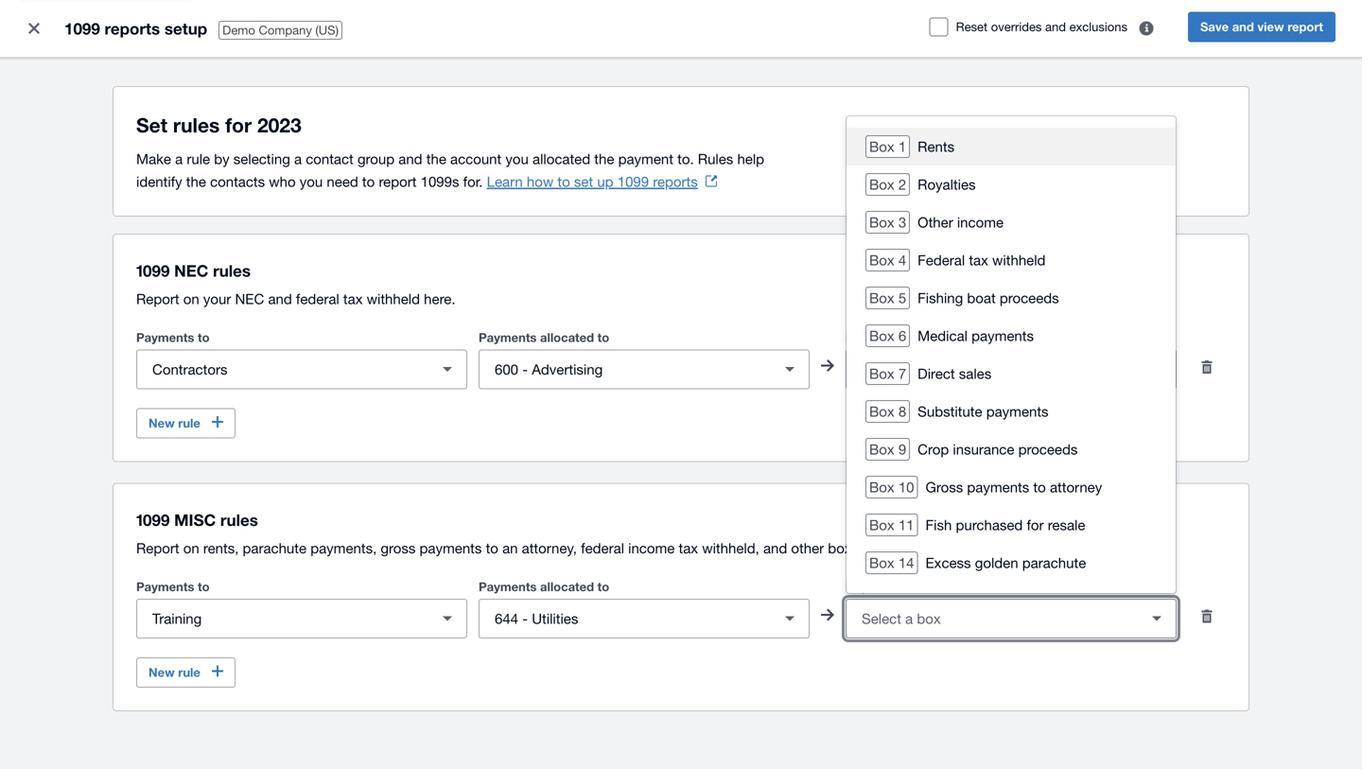 Task type: describe. For each thing, give the bounding box(es) containing it.
make a rule by selecting a contact group and the account you allocated the payment to. rules help identify the contacts who you need to report 1099s for.
[[136, 150, 764, 190]]

1 a from the left
[[175, 150, 183, 167]]

box 5
[[869, 289, 906, 306]]

other income
[[918, 214, 1004, 230]]

0 horizontal spatial nec
[[174, 261, 208, 280]]

excess golden parachute
[[926, 554, 1086, 571]]

box for box 14
[[869, 554, 895, 571]]

direct
[[918, 365, 955, 382]]

excess
[[926, 554, 971, 571]]

gross
[[381, 540, 416, 556]]

(us)
[[315, 23, 339, 37]]

3
[[899, 214, 906, 230]]

list box containing box 1
[[847, 116, 1176, 593]]

expand list image for 1099 nec rules
[[771, 350, 809, 388]]

for for 2023
[[225, 113, 252, 137]]

new rule button for misc
[[136, 657, 235, 688]]

5
[[899, 289, 906, 306]]

1099 reports setup
[[64, 19, 207, 38]]

setup
[[164, 19, 207, 38]]

rents,
[[203, 540, 239, 556]]

demo company (us)
[[222, 23, 339, 37]]

box for box 1
[[869, 138, 895, 155]]

2 a from the left
[[294, 150, 302, 167]]

contacts
[[210, 173, 265, 190]]

expand list of boxes image
[[1138, 600, 1176, 638]]

box 11
[[869, 517, 914, 533]]

account
[[450, 150, 502, 167]]

new rule for nec
[[149, 416, 200, 430]]

company
[[259, 23, 312, 37]]

rules
[[698, 150, 733, 167]]

box 8
[[869, 403, 906, 420]]

gross
[[926, 479, 963, 495]]

1099s
[[421, 173, 459, 190]]

need
[[327, 173, 358, 190]]

0 vertical spatial withheld
[[992, 252, 1046, 268]]

box for box 9
[[869, 441, 895, 457]]

6
[[899, 327, 906, 344]]

box 7
[[869, 365, 906, 382]]

proceeds for crop insurance proceeds
[[1018, 441, 1078, 457]]

box for box 7
[[869, 365, 895, 382]]

demo
[[222, 23, 255, 37]]

payments to field for 1099 nec rules
[[137, 351, 429, 387]]

box for box 10
[[869, 479, 895, 495]]

new rule button for nec
[[136, 408, 235, 438]]

rules for nec
[[213, 261, 251, 280]]

1 vertical spatial tax
[[343, 290, 363, 307]]

withheld,
[[702, 540, 759, 556]]

8
[[899, 403, 906, 420]]

proceeds for fishing boat proceeds
[[1000, 289, 1059, 306]]

box 6
[[869, 327, 906, 344]]

report inside button
[[1288, 19, 1323, 34]]

payments to field for 1099 misc rules
[[137, 601, 429, 637]]

reset
[[956, 19, 988, 34]]

attorney
[[1050, 479, 1102, 495]]

11
[[899, 517, 914, 533]]

crop insurance proceeds
[[918, 441, 1078, 457]]

make
[[136, 150, 171, 167]]

exclusions
[[1069, 19, 1128, 34]]

purchased
[[956, 517, 1023, 533]]

set
[[574, 173, 593, 190]]

box 4
[[869, 252, 906, 268]]

an
[[502, 540, 518, 556]]

1
[[899, 138, 906, 155]]

crop
[[918, 441, 949, 457]]

0 horizontal spatial the
[[186, 173, 206, 190]]

payments allocated to for 1099 misc rules
[[479, 579, 609, 594]]

as for 1099 nec rules
[[889, 330, 903, 345]]

overrides
[[991, 19, 1042, 34]]

view
[[1258, 19, 1284, 34]]

allocated inside make a rule by selecting a contact group and the account you allocated the payment to. rules help identify the contacts who you need to report 1099s for.
[[533, 150, 590, 167]]

1099 nec rules
[[136, 261, 251, 280]]

federal tax withheld
[[918, 252, 1046, 268]]

identify
[[136, 173, 182, 190]]

box for box 11
[[869, 517, 895, 533]]

royalties
[[918, 176, 976, 193]]

direct sales
[[918, 365, 992, 382]]

2 horizontal spatial the
[[594, 150, 614, 167]]

0 vertical spatial here.
[[424, 290, 456, 307]]

report inside make a rule by selecting a contact group and the account you allocated the payment to. rules help identify the contacts who you need to report 1099s for.
[[379, 173, 417, 190]]

save and view report
[[1200, 19, 1323, 34]]

and left the other
[[763, 540, 787, 556]]

resale
[[1048, 517, 1085, 533]]

insurance
[[953, 441, 1014, 457]]

report on rents, parachute payments, gross payments to an attorney, federal income tax withheld, and other boxes here.
[[136, 540, 902, 556]]

federal
[[918, 252, 965, 268]]

medical payments
[[918, 327, 1034, 344]]

rule inside make a rule by selecting a contact group and the account you allocated the payment to. rules help identify the contacts who you need to report 1099s for.
[[187, 150, 210, 167]]

box 10
[[869, 479, 914, 495]]

medical
[[918, 327, 968, 344]]

box 2
[[869, 176, 906, 193]]

2
[[899, 176, 906, 193]]

payments allocated to field for 1099 nec rules
[[480, 351, 771, 387]]

save and view report button
[[1188, 12, 1336, 42]]

payments for substitute
[[986, 403, 1049, 420]]

contact
[[306, 150, 354, 167]]

0 horizontal spatial federal
[[296, 290, 339, 307]]

your
[[203, 290, 231, 307]]

rents
[[918, 138, 955, 155]]

payments for medical
[[972, 327, 1034, 344]]

1099 for 1099 reports setup
[[64, 19, 100, 38]]

other
[[918, 214, 953, 230]]

report down 1099 nec rules
[[136, 290, 179, 307]]

rules for misc
[[220, 510, 258, 529]]

and inside button
[[1232, 19, 1254, 34]]

fishing boat proceeds
[[918, 289, 1059, 306]]

boxes
[[828, 540, 867, 556]]

fish purchased for resale
[[926, 517, 1085, 533]]

0 vertical spatial rules
[[173, 113, 220, 137]]

10
[[899, 479, 914, 495]]

on for misc
[[183, 540, 199, 556]]

new for misc
[[149, 665, 175, 680]]

1099 down the payment
[[617, 173, 649, 190]]



Task type: vqa. For each thing, say whether or not it's contained in the screenshot.
2023 FOR
yes



Task type: locate. For each thing, give the bounding box(es) containing it.
1 horizontal spatial for
[[1027, 517, 1044, 533]]

allocated
[[533, 150, 590, 167], [540, 330, 594, 345], [540, 579, 594, 594]]

group
[[847, 116, 1176, 593]]

you up 'learn'
[[506, 150, 529, 167]]

box left 3
[[869, 214, 895, 230]]

delete the incomplete rule, where payments to the training are allocated to 644 - utilities image
[[1188, 597, 1226, 635]]

0 horizontal spatial tax
[[343, 290, 363, 307]]

1 horizontal spatial a
[[294, 150, 302, 167]]

1 as from the top
[[889, 330, 903, 345]]

you
[[506, 150, 529, 167], [300, 173, 323, 190]]

box 1
[[869, 138, 906, 155]]

here.
[[424, 290, 456, 307], [871, 540, 902, 556]]

1 vertical spatial expand list image
[[771, 600, 809, 638]]

box left 7
[[869, 365, 895, 382]]

on down misc in the left of the page
[[183, 540, 199, 556]]

allocated for 1099 nec rules
[[540, 330, 594, 345]]

0 vertical spatial new rule button
[[136, 408, 235, 438]]

0 horizontal spatial report
[[379, 173, 417, 190]]

Payments allocated to field
[[480, 351, 771, 387], [480, 601, 771, 637]]

nec
[[174, 261, 208, 280], [235, 290, 264, 307]]

payments up "crop insurance proceeds"
[[986, 403, 1049, 420]]

payments allocated to field for 1099 misc rules
[[480, 601, 771, 637]]

1 expand list of contact groups image from the top
[[429, 350, 466, 388]]

1099 for 1099 misc rules
[[136, 510, 170, 529]]

for up by
[[225, 113, 252, 137]]

4
[[899, 252, 906, 268]]

9
[[899, 441, 906, 457]]

0 horizontal spatial a
[[175, 150, 183, 167]]

income inside list box
[[957, 214, 1004, 230]]

0 horizontal spatial withheld
[[367, 290, 420, 307]]

learn
[[487, 173, 523, 190]]

as for 1099 misc rules
[[889, 579, 903, 594]]

2 payments to field from the top
[[137, 601, 429, 637]]

1 report as from the top
[[846, 330, 903, 345]]

allocated for 1099 misc rules
[[540, 579, 594, 594]]

for for resale
[[1027, 517, 1044, 533]]

how
[[527, 173, 554, 190]]

fish
[[926, 517, 952, 533]]

1 vertical spatial nec
[[235, 290, 264, 307]]

report as for 1099 nec rules
[[846, 330, 903, 345]]

expand list of contact groups image for 1099 nec rules
[[429, 350, 466, 388]]

for
[[225, 113, 252, 137], [1027, 517, 1044, 533]]

parachute inside list box
[[1022, 554, 1086, 571]]

payments,
[[310, 540, 377, 556]]

to inside make a rule by selecting a contact group and the account you allocated the payment to. rules help identify the contacts who you need to report 1099s for.
[[362, 173, 375, 190]]

1 vertical spatial new rule button
[[136, 657, 235, 688]]

payments allocated to for 1099 nec rules
[[479, 330, 609, 345]]

2 payments to from the top
[[136, 579, 210, 594]]

0 vertical spatial payments to field
[[137, 351, 429, 387]]

box left 8
[[869, 403, 895, 420]]

group containing box 1
[[847, 116, 1176, 593]]

1 vertical spatial on
[[183, 540, 199, 556]]

fishing
[[918, 289, 963, 306]]

1 report as field from the top
[[847, 351, 1138, 387]]

payments to field down payments,
[[137, 601, 429, 637]]

0 vertical spatial federal
[[296, 290, 339, 307]]

1 vertical spatial expand list of contact groups image
[[429, 600, 466, 638]]

and inside make a rule by selecting a contact group and the account you allocated the payment to. rules help identify the contacts who you need to report 1099s for.
[[399, 150, 422, 167]]

0 horizontal spatial parachute
[[243, 540, 307, 556]]

0 vertical spatial payments allocated to field
[[480, 351, 771, 387]]

save
[[1200, 19, 1229, 34]]

box left the 5
[[869, 289, 895, 306]]

0 vertical spatial you
[[506, 150, 529, 167]]

2023
[[257, 113, 301, 137]]

tax
[[969, 252, 988, 268], [343, 290, 363, 307], [679, 540, 698, 556]]

proceeds up the attorney
[[1018, 441, 1078, 457]]

2 vertical spatial tax
[[679, 540, 698, 556]]

1 horizontal spatial here.
[[871, 540, 902, 556]]

box for box 5
[[869, 289, 895, 306]]

0 vertical spatial payments to
[[136, 330, 210, 345]]

on
[[183, 290, 199, 307], [183, 540, 199, 556]]

payment
[[618, 150, 673, 167]]

report
[[136, 290, 179, 307], [846, 330, 886, 345], [136, 540, 179, 556], [846, 579, 886, 594]]

2 payments allocated to field from the top
[[480, 601, 771, 637]]

box left 10 in the bottom right of the page
[[869, 479, 895, 495]]

2 new from the top
[[149, 665, 175, 680]]

report as up box 7
[[846, 330, 903, 345]]

other
[[791, 540, 824, 556]]

1 vertical spatial withheld
[[367, 290, 420, 307]]

6 box from the top
[[869, 327, 895, 344]]

nec right your at the top of the page
[[235, 290, 264, 307]]

box for box 8
[[869, 403, 895, 420]]

1 box from the top
[[869, 138, 895, 155]]

report right view
[[1288, 19, 1323, 34]]

Report as field
[[847, 351, 1138, 387], [847, 601, 1138, 637]]

expand list image
[[771, 350, 809, 388], [771, 600, 809, 638]]

2 report as from the top
[[846, 579, 903, 594]]

box left 6
[[869, 327, 895, 344]]

1 vertical spatial for
[[1027, 517, 1044, 533]]

11 box from the top
[[869, 517, 895, 533]]

a up who
[[294, 150, 302, 167]]

payments for gross
[[967, 479, 1029, 495]]

substitute payments
[[918, 403, 1049, 420]]

8 box from the top
[[869, 403, 895, 420]]

0 vertical spatial report as field
[[847, 351, 1138, 387]]

misc
[[174, 510, 216, 529]]

new for nec
[[149, 416, 175, 430]]

0 horizontal spatial income
[[628, 540, 675, 556]]

nec up your at the top of the page
[[174, 261, 208, 280]]

1 payments allocated to field from the top
[[480, 351, 771, 387]]

1099 left misc in the left of the page
[[136, 510, 170, 529]]

1 vertical spatial new rule
[[149, 665, 200, 680]]

payments allocated to
[[479, 330, 609, 345], [479, 579, 609, 594]]

payments
[[972, 327, 1034, 344], [986, 403, 1049, 420], [967, 479, 1029, 495], [420, 540, 482, 556]]

list box
[[847, 116, 1176, 593]]

0 vertical spatial tax
[[969, 252, 988, 268]]

you right who
[[300, 173, 323, 190]]

0 vertical spatial proceeds
[[1000, 289, 1059, 306]]

report down misc in the left of the page
[[136, 540, 179, 556]]

box left the 1
[[869, 138, 895, 155]]

expand list of contact groups image for 1099 misc rules
[[429, 600, 466, 638]]

report as for 1099 misc rules
[[846, 579, 903, 594]]

payments to
[[136, 330, 210, 345], [136, 579, 210, 594]]

1 vertical spatial reports
[[653, 173, 698, 190]]

report as field down medical payments
[[847, 351, 1138, 387]]

attorney,
[[522, 540, 577, 556]]

delete the rule for payments to the contractors, allocated to 600 - advertising, mapped to nec box 2 image
[[1188, 348, 1226, 386]]

on for nec
[[183, 290, 199, 307]]

report as field down golden
[[847, 601, 1138, 637]]

up
[[597, 173, 614, 190]]

to
[[362, 173, 375, 190], [558, 173, 570, 190], [198, 330, 210, 345], [597, 330, 609, 345], [1033, 479, 1046, 495], [486, 540, 498, 556], [198, 579, 210, 594], [597, 579, 609, 594]]

box for box 4
[[869, 252, 895, 268]]

payments
[[136, 330, 194, 345], [479, 330, 537, 345], [136, 579, 194, 594], [479, 579, 537, 594]]

payments to for misc
[[136, 579, 210, 594]]

2 horizontal spatial tax
[[969, 252, 988, 268]]

income left withheld,
[[628, 540, 675, 556]]

help
[[737, 150, 764, 167]]

4 box from the top
[[869, 252, 895, 268]]

as down the "box 14"
[[889, 579, 903, 594]]

rule for nec
[[178, 416, 200, 430]]

golden
[[975, 554, 1018, 571]]

gross payments to attorney
[[926, 479, 1102, 495]]

report as down the "box 14"
[[846, 579, 903, 594]]

1099 for 1099 nec rules
[[136, 261, 170, 280]]

box for box 2
[[869, 176, 895, 193]]

1 horizontal spatial reports
[[653, 173, 698, 190]]

0 vertical spatial expand list image
[[771, 350, 809, 388]]

as up 7
[[889, 330, 903, 345]]

1 vertical spatial report
[[379, 173, 417, 190]]

1 vertical spatial payments to field
[[137, 601, 429, 637]]

1 vertical spatial here.
[[871, 540, 902, 556]]

rules up your at the top of the page
[[213, 261, 251, 280]]

and right the group
[[399, 150, 422, 167]]

parachute right rents,
[[243, 540, 307, 556]]

0 horizontal spatial here.
[[424, 290, 456, 307]]

report down the group
[[379, 173, 417, 190]]

and
[[1045, 19, 1066, 34], [1232, 19, 1254, 34], [399, 150, 422, 167], [268, 290, 292, 307], [763, 540, 787, 556]]

the up 1099s
[[426, 150, 446, 167]]

payments to for nec
[[136, 330, 210, 345]]

1 vertical spatial you
[[300, 173, 323, 190]]

proceeds right boat
[[1000, 289, 1059, 306]]

as
[[889, 330, 903, 345], [889, 579, 903, 594]]

report as field for 1099 nec rules
[[847, 351, 1138, 387]]

0 vertical spatial expand list of contact groups image
[[429, 350, 466, 388]]

2 on from the top
[[183, 540, 199, 556]]

10 box from the top
[[869, 479, 895, 495]]

2 payments allocated to from the top
[[479, 579, 609, 594]]

reports down to. at the top of the page
[[653, 173, 698, 190]]

0 vertical spatial new rule
[[149, 416, 200, 430]]

1 vertical spatial proceeds
[[1018, 441, 1078, 457]]

1 vertical spatial allocated
[[540, 330, 594, 345]]

box left 2
[[869, 176, 895, 193]]

1 on from the top
[[183, 290, 199, 307]]

0 vertical spatial income
[[957, 214, 1004, 230]]

the right identify
[[186, 173, 206, 190]]

box 3
[[869, 214, 906, 230]]

tax inside list box
[[969, 252, 988, 268]]

1 payments to field from the top
[[137, 351, 429, 387]]

report as field for 1099 misc rules
[[847, 601, 1138, 637]]

substitute
[[918, 403, 982, 420]]

1099 down identify
[[136, 261, 170, 280]]

and right overrides
[[1045, 19, 1066, 34]]

0 vertical spatial reports
[[105, 19, 160, 38]]

learn how to set up 1099 reports link
[[487, 173, 717, 190]]

0 vertical spatial rule
[[187, 150, 210, 167]]

report down the "box 14"
[[846, 579, 886, 594]]

2 vertical spatial rule
[[178, 665, 200, 680]]

payments right gross
[[420, 540, 482, 556]]

and left view
[[1232, 19, 1254, 34]]

set rules for 2023
[[136, 113, 301, 137]]

rule
[[187, 150, 210, 167], [178, 416, 200, 430], [178, 665, 200, 680]]

parachute down resale
[[1022, 554, 1086, 571]]

0 vertical spatial report
[[1288, 19, 1323, 34]]

box left 14
[[869, 554, 895, 571]]

payments to down your at the top of the page
[[136, 330, 210, 345]]

box for box 6
[[869, 327, 895, 344]]

on left your at the top of the page
[[183, 290, 199, 307]]

who
[[269, 173, 296, 190]]

rules up rents,
[[220, 510, 258, 529]]

1 horizontal spatial report
[[1288, 19, 1323, 34]]

expand list image for 1099 misc rules
[[771, 600, 809, 638]]

set
[[136, 113, 168, 137]]

1 expand list image from the top
[[771, 350, 809, 388]]

Payments to field
[[137, 351, 429, 387], [137, 601, 429, 637]]

7
[[899, 365, 906, 382]]

0 vertical spatial as
[[889, 330, 903, 345]]

box for box 3
[[869, 214, 895, 230]]

2 new rule button from the top
[[136, 657, 235, 688]]

report left 6
[[846, 330, 886, 345]]

1 horizontal spatial federal
[[581, 540, 624, 556]]

14
[[899, 554, 914, 571]]

2 report as field from the top
[[847, 601, 1138, 637]]

1 vertical spatial report as
[[846, 579, 903, 594]]

1 new rule from the top
[[149, 416, 200, 430]]

1 vertical spatial report as field
[[847, 601, 1138, 637]]

the up up
[[594, 150, 614, 167]]

report as
[[846, 330, 903, 345], [846, 579, 903, 594]]

close rules image
[[15, 9, 53, 47]]

expand list of contact groups image
[[429, 350, 466, 388], [429, 600, 466, 638]]

income up federal tax withheld
[[957, 214, 1004, 230]]

1 vertical spatial new
[[149, 665, 175, 680]]

0 vertical spatial for
[[225, 113, 252, 137]]

new rule for misc
[[149, 665, 200, 680]]

1 vertical spatial rule
[[178, 416, 200, 430]]

rule for misc
[[178, 665, 200, 680]]

2 expand list of contact groups image from the top
[[429, 600, 466, 638]]

1 payments allocated to from the top
[[479, 330, 609, 345]]

payments down fishing boat proceeds
[[972, 327, 1034, 344]]

box left 4
[[869, 252, 895, 268]]

2 box from the top
[[869, 176, 895, 193]]

1099 right close rules "image"
[[64, 19, 100, 38]]

1 vertical spatial rules
[[213, 261, 251, 280]]

0 vertical spatial new
[[149, 416, 175, 430]]

clear overrides and exclusions image
[[1128, 9, 1165, 47]]

for left resale
[[1027, 517, 1044, 533]]

reset overrides and exclusions
[[956, 19, 1128, 34]]

box left 9
[[869, 441, 895, 457]]

1099 misc rules
[[136, 510, 258, 529]]

rules
[[173, 113, 220, 137], [213, 261, 251, 280], [220, 510, 258, 529]]

2 expand list image from the top
[[771, 600, 809, 638]]

and right your at the top of the page
[[268, 290, 292, 307]]

payments to down rents,
[[136, 579, 210, 594]]

1 horizontal spatial tax
[[679, 540, 698, 556]]

reports
[[105, 19, 160, 38], [653, 173, 698, 190]]

for.
[[463, 173, 483, 190]]

0 horizontal spatial for
[[225, 113, 252, 137]]

2 vertical spatial allocated
[[540, 579, 594, 594]]

by
[[214, 150, 230, 167]]

1 vertical spatial as
[[889, 579, 903, 594]]

rules up by
[[173, 113, 220, 137]]

1 horizontal spatial you
[[506, 150, 529, 167]]

a right make
[[175, 150, 183, 167]]

learn how to set up 1099 reports
[[487, 173, 698, 190]]

1 payments to from the top
[[136, 330, 210, 345]]

1 vertical spatial income
[[628, 540, 675, 556]]

payments to field down report on your nec and federal tax withheld here.
[[137, 351, 429, 387]]

boat
[[967, 289, 996, 306]]

2 new rule from the top
[[149, 665, 200, 680]]

3 box from the top
[[869, 214, 895, 230]]

report
[[1288, 19, 1323, 34], [379, 173, 417, 190]]

1 vertical spatial payments allocated to
[[479, 579, 609, 594]]

box
[[869, 138, 895, 155], [869, 176, 895, 193], [869, 214, 895, 230], [869, 252, 895, 268], [869, 289, 895, 306], [869, 327, 895, 344], [869, 365, 895, 382], [869, 403, 895, 420], [869, 441, 895, 457], [869, 479, 895, 495], [869, 517, 895, 533], [869, 554, 895, 571]]

reports left the setup
[[105, 19, 160, 38]]

2 as from the top
[[889, 579, 903, 594]]

1 horizontal spatial the
[[426, 150, 446, 167]]

1 vertical spatial payments allocated to field
[[480, 601, 771, 637]]

0 vertical spatial on
[[183, 290, 199, 307]]

sales
[[959, 365, 992, 382]]

1 vertical spatial payments to
[[136, 579, 210, 594]]

9 box from the top
[[869, 441, 895, 457]]

0 horizontal spatial you
[[300, 173, 323, 190]]

2 vertical spatial rules
[[220, 510, 258, 529]]

box 14
[[869, 554, 914, 571]]

federal
[[296, 290, 339, 307], [581, 540, 624, 556]]

report on your nec and federal tax withheld here.
[[136, 290, 456, 307]]

box left 11
[[869, 517, 895, 533]]

group
[[358, 150, 395, 167]]

1 horizontal spatial parachute
[[1022, 554, 1086, 571]]

0 vertical spatial payments allocated to
[[479, 330, 609, 345]]

1 new rule button from the top
[[136, 408, 235, 438]]

to.
[[677, 150, 694, 167]]

0 horizontal spatial reports
[[105, 19, 160, 38]]

0 vertical spatial allocated
[[533, 150, 590, 167]]

5 box from the top
[[869, 289, 895, 306]]

1 horizontal spatial withheld
[[992, 252, 1046, 268]]

1 horizontal spatial nec
[[235, 290, 264, 307]]

0 vertical spatial nec
[[174, 261, 208, 280]]

1 new from the top
[[149, 416, 175, 430]]

7 box from the top
[[869, 365, 895, 382]]

0 vertical spatial report as
[[846, 330, 903, 345]]

payments down "crop insurance proceeds"
[[967, 479, 1029, 495]]

1 horizontal spatial income
[[957, 214, 1004, 230]]

12 box from the top
[[869, 554, 895, 571]]

new rule
[[149, 416, 200, 430], [149, 665, 200, 680]]

1 vertical spatial federal
[[581, 540, 624, 556]]



